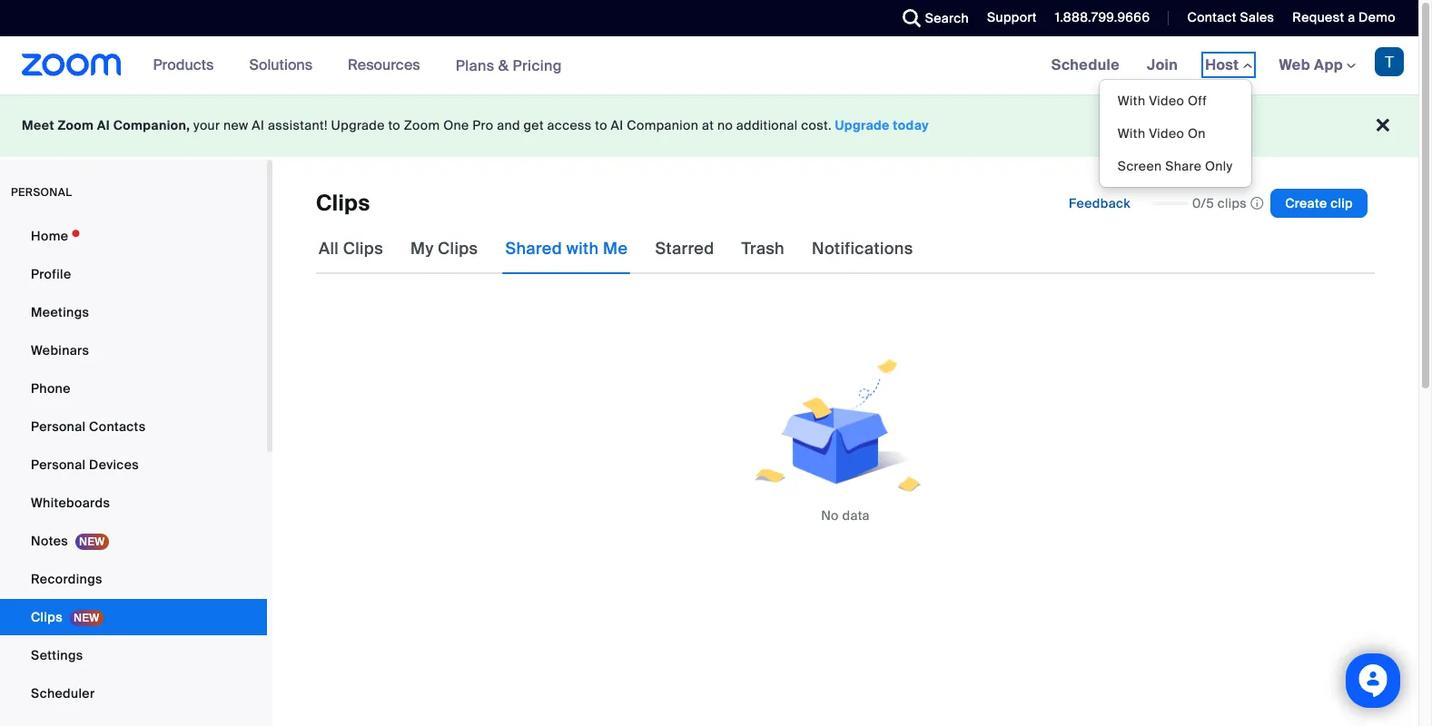 Task type: describe. For each thing, give the bounding box(es) containing it.
today
[[893, 117, 929, 134]]

0/5 clips
[[1193, 195, 1248, 212]]

schedule
[[1052, 55, 1120, 74]]

one
[[444, 117, 469, 134]]

with
[[567, 238, 599, 260]]

resources button
[[348, 36, 428, 94]]

profile picture image
[[1376, 47, 1405, 76]]

personal for personal contacts
[[31, 419, 86, 435]]

host button
[[1206, 55, 1252, 74]]

web app button
[[1280, 55, 1356, 74]]

personal menu menu
[[0, 218, 267, 727]]

devices
[[89, 457, 139, 473]]

resources
[[348, 55, 420, 74]]

personal contacts link
[[0, 409, 267, 445]]

feedback button
[[1055, 189, 1146, 218]]

1 ai from the left
[[97, 117, 110, 134]]

clips
[[1218, 195, 1248, 212]]

personal
[[11, 185, 72, 200]]

screen
[[1118, 158, 1163, 174]]

pricing
[[513, 56, 562, 75]]

with video off link
[[1100, 84, 1252, 117]]

host
[[1206, 55, 1243, 74]]

clips inside "personal menu" menu
[[31, 610, 63, 626]]

whiteboards
[[31, 495, 110, 511]]

profile
[[31, 266, 71, 283]]

contact
[[1188, 9, 1237, 25]]

starred
[[655, 238, 715, 260]]

companion
[[627, 117, 699, 134]]

profile link
[[0, 256, 267, 293]]

meetings link
[[0, 294, 267, 331]]

product information navigation
[[140, 36, 576, 95]]

2 zoom from the left
[[404, 117, 440, 134]]

tabs of clips tab list
[[316, 223, 916, 274]]

clips inside tab
[[343, 238, 383, 260]]

trash
[[742, 238, 785, 260]]

no data
[[821, 508, 870, 525]]

web
[[1280, 55, 1311, 74]]

get
[[524, 117, 544, 134]]

with video on link
[[1100, 117, 1252, 150]]

search
[[926, 10, 969, 26]]

notifications
[[812, 238, 914, 260]]

all
[[319, 238, 339, 260]]

demo
[[1359, 9, 1396, 25]]

feedback
[[1069, 195, 1131, 212]]

off
[[1188, 93, 1207, 109]]

meet zoom ai companion, footer
[[0, 94, 1419, 157]]

new
[[224, 117, 249, 134]]

video for off
[[1149, 93, 1185, 109]]

notes link
[[0, 523, 267, 560]]

recordings link
[[0, 561, 267, 598]]

trash tab
[[739, 223, 788, 274]]

phone
[[31, 381, 71, 397]]

home
[[31, 228, 68, 244]]

only
[[1206, 158, 1233, 174]]

at
[[702, 117, 714, 134]]

cost.
[[802, 117, 832, 134]]

shared with me
[[506, 238, 628, 260]]

create
[[1286, 195, 1328, 212]]

products button
[[153, 36, 222, 94]]

support
[[988, 9, 1037, 25]]

with video on
[[1118, 125, 1206, 142]]

me
[[603, 238, 628, 260]]

scheduler
[[31, 686, 95, 702]]

2 upgrade from the left
[[835, 117, 890, 134]]

solutions button
[[249, 36, 321, 94]]

notes
[[31, 533, 68, 550]]

meet
[[22, 117, 54, 134]]

companion,
[[113, 117, 190, 134]]

screen share only
[[1118, 158, 1233, 174]]

your
[[194, 117, 220, 134]]

starred tab
[[653, 223, 717, 274]]

1 to from the left
[[388, 117, 401, 134]]

contact sales
[[1188, 9, 1275, 25]]

products
[[153, 55, 214, 74]]

meetings navigation
[[1038, 36, 1419, 188]]

with video off
[[1118, 93, 1207, 109]]



Task type: locate. For each thing, give the bounding box(es) containing it.
my
[[411, 238, 434, 260]]

home link
[[0, 218, 267, 254]]

0/5 clips application
[[1153, 194, 1264, 213]]

shared
[[506, 238, 562, 260]]

to
[[388, 117, 401, 134], [595, 117, 608, 134]]

with for with video on
[[1118, 125, 1146, 142]]

clips up the "all clips" tab
[[316, 189, 370, 217]]

0 horizontal spatial to
[[388, 117, 401, 134]]

1 with from the top
[[1118, 93, 1146, 109]]

support link
[[974, 0, 1042, 36], [988, 9, 1037, 25]]

1 zoom from the left
[[58, 117, 94, 134]]

upgrade right 'cost.'
[[835, 117, 890, 134]]

data
[[843, 508, 870, 525]]

ai
[[97, 117, 110, 134], [252, 117, 265, 134], [611, 117, 624, 134]]

1 vertical spatial with
[[1118, 125, 1146, 142]]

web app
[[1280, 55, 1344, 74]]

1 horizontal spatial upgrade
[[835, 117, 890, 134]]

2 with from the top
[[1118, 125, 1146, 142]]

settings
[[31, 648, 83, 664]]

clips link
[[0, 600, 267, 636]]

clip
[[1331, 195, 1354, 212]]

0 vertical spatial with
[[1118, 93, 1146, 109]]

request a demo
[[1293, 9, 1396, 25]]

1 horizontal spatial ai
[[252, 117, 265, 134]]

1 horizontal spatial zoom
[[404, 117, 440, 134]]

1 vertical spatial video
[[1149, 125, 1185, 142]]

and
[[497, 117, 520, 134]]

0 horizontal spatial ai
[[97, 117, 110, 134]]

recordings
[[31, 571, 102, 588]]

contacts
[[89, 419, 146, 435]]

ai right new
[[252, 117, 265, 134]]

schedule link
[[1038, 36, 1134, 94]]

create clip button
[[1271, 189, 1368, 218]]

0 horizontal spatial zoom
[[58, 117, 94, 134]]

zoom
[[58, 117, 94, 134], [404, 117, 440, 134]]

whiteboards link
[[0, 485, 267, 521]]

app
[[1315, 55, 1344, 74]]

1 upgrade from the left
[[331, 117, 385, 134]]

personal up whiteboards
[[31, 457, 86, 473]]

to right access
[[595, 117, 608, 134]]

contact sales link
[[1174, 0, 1280, 36], [1188, 9, 1275, 25]]

no
[[718, 117, 733, 134]]

3 ai from the left
[[611, 117, 624, 134]]

0 vertical spatial video
[[1149, 93, 1185, 109]]

with up with video on
[[1118, 93, 1146, 109]]

sales
[[1241, 9, 1275, 25]]

1 vertical spatial personal
[[31, 457, 86, 473]]

clips inside tab
[[438, 238, 478, 260]]

1 horizontal spatial to
[[595, 117, 608, 134]]

0 vertical spatial personal
[[31, 419, 86, 435]]

1 video from the top
[[1149, 93, 1185, 109]]

upgrade down product information navigation
[[331, 117, 385, 134]]

clips right all
[[343, 238, 383, 260]]

join link
[[1134, 36, 1192, 94]]

banner
[[0, 36, 1419, 188]]

share
[[1166, 158, 1202, 174]]

clips up settings
[[31, 610, 63, 626]]

join
[[1147, 55, 1178, 74]]

to down resources dropdown button
[[388, 117, 401, 134]]

ai left companion,
[[97, 117, 110, 134]]

a
[[1348, 9, 1356, 25]]

2 horizontal spatial ai
[[611, 117, 624, 134]]

all clips tab
[[316, 223, 386, 274]]

pro
[[473, 117, 494, 134]]

webinars
[[31, 343, 89, 359]]

0 horizontal spatial upgrade
[[331, 117, 385, 134]]

additional
[[737, 117, 798, 134]]

0/5
[[1193, 195, 1215, 212]]

my clips tab
[[408, 223, 481, 274]]

create clip
[[1286, 195, 1354, 212]]

2 personal from the top
[[31, 457, 86, 473]]

clips right my
[[438, 238, 478, 260]]

search button
[[889, 0, 974, 36]]

upgrade today link
[[835, 117, 929, 134]]

personal for personal devices
[[31, 457, 86, 473]]

ai left companion
[[611, 117, 624, 134]]

&
[[499, 56, 509, 75]]

video for on
[[1149, 125, 1185, 142]]

1.888.799.9666 button
[[1042, 0, 1155, 36], [1056, 9, 1151, 25]]

plans
[[456, 56, 495, 75]]

video left off
[[1149, 93, 1185, 109]]

zoom right meet
[[58, 117, 94, 134]]

all clips
[[319, 238, 383, 260]]

no
[[821, 508, 839, 525]]

my clips
[[411, 238, 478, 260]]

personal contacts
[[31, 419, 146, 435]]

clips
[[316, 189, 370, 217], [343, 238, 383, 260], [438, 238, 478, 260], [31, 610, 63, 626]]

banner containing products
[[0, 36, 1419, 188]]

phone link
[[0, 371, 267, 407]]

personal down "phone"
[[31, 419, 86, 435]]

zoom logo image
[[22, 54, 121, 76]]

zoom left one
[[404, 117, 440, 134]]

with
[[1118, 93, 1146, 109], [1118, 125, 1146, 142]]

plans & pricing
[[456, 56, 562, 75]]

2 ai from the left
[[252, 117, 265, 134]]

request
[[1293, 9, 1345, 25]]

personal
[[31, 419, 86, 435], [31, 457, 86, 473]]

upgrade
[[331, 117, 385, 134], [835, 117, 890, 134]]

plans & pricing link
[[456, 56, 562, 75], [456, 56, 562, 75]]

personal devices link
[[0, 447, 267, 483]]

with up screen
[[1118, 125, 1146, 142]]

screen share only link
[[1100, 150, 1252, 183]]

shared with me tab
[[503, 223, 631, 274]]

personal devices
[[31, 457, 139, 473]]

video left on
[[1149, 125, 1185, 142]]

2 to from the left
[[595, 117, 608, 134]]

solutions
[[249, 55, 313, 74]]

meet zoom ai companion, your new ai assistant! upgrade to zoom one pro and get access to ai companion at no additional cost. upgrade today
[[22, 117, 929, 134]]

scheduler link
[[0, 676, 267, 712]]

1.888.799.9666
[[1056, 9, 1151, 25]]

webinars link
[[0, 333, 267, 369]]

on
[[1188, 125, 1206, 142]]

settings link
[[0, 638, 267, 674]]

with for with video off
[[1118, 93, 1146, 109]]

access
[[547, 117, 592, 134]]

2 video from the top
[[1149, 125, 1185, 142]]

1 personal from the top
[[31, 419, 86, 435]]

meetings
[[31, 304, 89, 321]]



Task type: vqa. For each thing, say whether or not it's contained in the screenshot.
existing "meetings"
no



